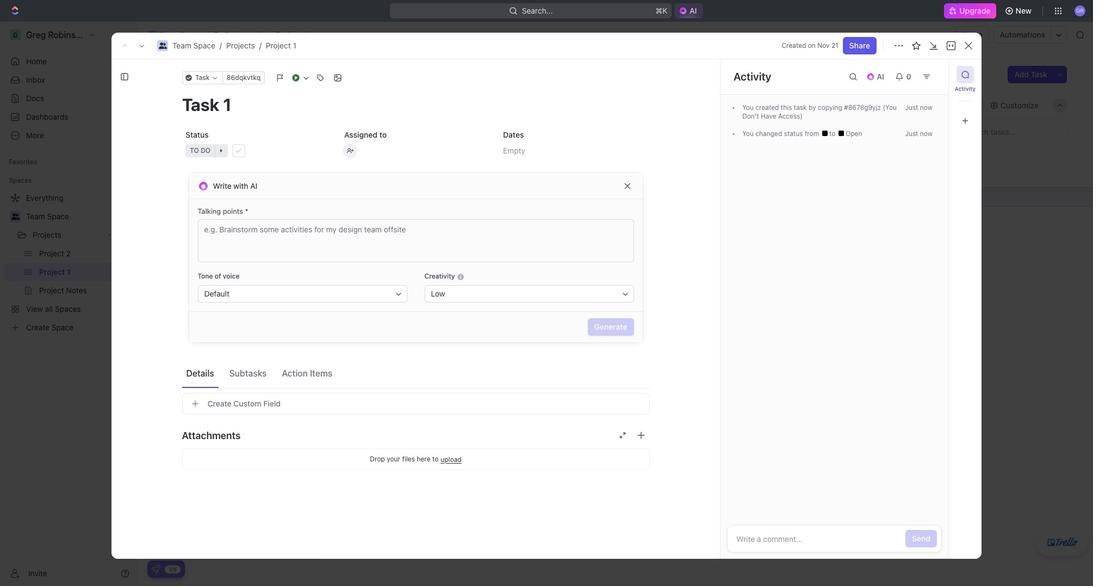 Task type: describe. For each thing, give the bounding box(es) containing it.
status
[[784, 130, 803, 138]]

0 horizontal spatial share button
[[843, 37, 877, 54]]

0 vertical spatial projects
[[225, 30, 253, 39]]

talking points *
[[198, 207, 249, 215]]

drop your files here to upload
[[370, 455, 462, 463]]

dashboards
[[26, 112, 68, 121]]

‎task for ‎task 2
[[195, 211, 212, 221]]

activity inside task sidebar content section
[[734, 70, 772, 83]]

task up customize
[[1031, 70, 1048, 79]]

drop
[[370, 455, 385, 463]]

attachments button
[[182, 422, 650, 448]]

subtasks
[[229, 368, 267, 378]]

task down task 3
[[211, 249, 227, 258]]

0 vertical spatial 3
[[211, 157, 215, 165]]

search...
[[522, 6, 553, 15]]

on
[[808, 41, 816, 50]]

list
[[220, 100, 234, 110]]

with
[[234, 181, 248, 190]]

upgrade link
[[945, 3, 997, 19]]

(you
[[883, 103, 897, 112]]

favorites button
[[4, 156, 42, 169]]

created on nov 21
[[782, 41, 839, 50]]

created
[[756, 103, 779, 112]]

invite
[[28, 568, 47, 578]]

list link
[[218, 98, 234, 113]]

write with ai
[[213, 181, 257, 190]]

assigned to
[[344, 130, 387, 139]]

items
[[310, 368, 333, 378]]

assigned
[[344, 130, 377, 139]]

1 horizontal spatial share
[[963, 30, 984, 39]]

generate button
[[588, 318, 634, 336]]

create a workspace
[[171, 467, 242, 477]]

0
[[907, 72, 912, 81]]

tone
[[198, 272, 213, 280]]

search
[[921, 100, 946, 110]]

new
[[1016, 6, 1032, 15]]

1 vertical spatial add task button
[[232, 155, 278, 168]]

0 vertical spatial add task button
[[1009, 66, 1055, 83]]

activity inside task sidebar navigation tab list
[[955, 85, 976, 92]]

access)
[[779, 112, 803, 120]]

#8678g9yjz
[[845, 103, 882, 112]]

ai button
[[862, 68, 891, 85]]

gr button
[[1072, 2, 1089, 20]]

0 horizontal spatial do
[[189, 157, 199, 165]]

favorites
[[9, 158, 37, 166]]

1 horizontal spatial user group image
[[149, 32, 156, 38]]

default button
[[198, 285, 407, 303]]

dates
[[503, 130, 524, 139]]

customize button
[[987, 98, 1043, 113]]

86dqkvtkq button
[[222, 71, 265, 84]]

task inside dropdown button
[[195, 73, 210, 82]]

action
[[282, 368, 308, 378]]

attachments
[[182, 430, 241, 441]]

low
[[431, 289, 445, 298]]

upload button
[[441, 455, 462, 463]]

tree inside 'sidebar' navigation
[[4, 189, 134, 336]]

‎task 1 link
[[193, 189, 353, 205]]

copying
[[818, 103, 843, 112]]

customize
[[1001, 100, 1039, 110]]

to inside dropdown button
[[190, 146, 199, 155]]

⌘k
[[656, 6, 668, 15]]

write
[[213, 181, 232, 190]]

just for changed status from
[[906, 130, 919, 138]]

projects link inside tree
[[33, 226, 103, 244]]

#8678g9yjz (you don't have access)
[[743, 103, 897, 120]]

of
[[215, 272, 221, 280]]

send
[[913, 534, 931, 543]]

spaces
[[9, 176, 32, 184]]

docs
[[26, 94, 44, 103]]

details
[[186, 368, 214, 378]]

team space link for user group icon inside 'sidebar' navigation
[[26, 208, 132, 225]]

1 horizontal spatial share button
[[956, 26, 990, 44]]

gr
[[1077, 7, 1085, 14]]

‎task for ‎task 1
[[195, 192, 212, 202]]

getting
[[156, 414, 193, 426]]

‎task 1
[[195, 192, 217, 202]]

1 horizontal spatial ai button
[[862, 68, 891, 85]]

workspace
[[203, 467, 242, 477]]

search button
[[907, 98, 950, 113]]

2 vertical spatial ai
[[250, 181, 257, 190]]

0 button
[[891, 68, 919, 85]]

created this task by copying
[[754, 103, 845, 112]]

space inside tree
[[47, 212, 69, 221]]

2
[[214, 211, 219, 221]]

2 vertical spatial project
[[165, 65, 214, 83]]

‎task 2
[[195, 211, 219, 221]]

now for created this task by copying
[[921, 103, 933, 112]]

you for created this task by copying
[[743, 103, 754, 112]]

add for the bottom add task button
[[195, 249, 209, 258]]

complete
[[173, 433, 202, 441]]

low button
[[425, 285, 634, 303]]

team space / projects / project 1
[[172, 41, 296, 50]]

sidebar navigation
[[0, 22, 139, 586]]

action items button
[[278, 363, 337, 383]]

1 vertical spatial projects
[[226, 41, 255, 50]]

home
[[26, 57, 47, 66]]

‎task 2 link
[[193, 208, 353, 224]]

*
[[245, 207, 249, 215]]

1 horizontal spatial team space
[[159, 30, 202, 39]]

task 3 link
[[193, 227, 353, 243]]

0 horizontal spatial project 1
[[165, 65, 228, 83]]

low button
[[425, 285, 634, 303]]

changed
[[756, 130, 783, 138]]

1 vertical spatial add task
[[245, 157, 274, 165]]

by
[[809, 103, 817, 112]]

changed status from
[[754, 130, 821, 138]]

field
[[264, 399, 281, 408]]

from
[[805, 130, 820, 138]]

open
[[844, 130, 863, 138]]



Task type: locate. For each thing, give the bounding box(es) containing it.
dashboards link
[[4, 108, 134, 126]]

Edit task name text field
[[182, 94, 650, 115]]

0 vertical spatial team space
[[159, 30, 202, 39]]

1 vertical spatial now
[[921, 130, 933, 138]]

task sidebar navigation tab list
[[954, 66, 978, 130]]

to
[[830, 130, 838, 138], [379, 130, 387, 139], [190, 146, 199, 155], [178, 157, 187, 165], [433, 455, 439, 463]]

user group image
[[149, 32, 156, 38], [159, 42, 167, 49], [11, 213, 19, 220]]

you down don't
[[743, 130, 754, 138]]

task sidebar content section
[[718, 59, 949, 559]]

share right "21"
[[850, 41, 871, 50]]

0 vertical spatial now
[[921, 103, 933, 112]]

0 horizontal spatial ai button
[[675, 3, 704, 19]]

ai button right ⌘k
[[675, 3, 704, 19]]

a
[[197, 467, 201, 477]]

ai right the with
[[250, 181, 257, 190]]

0 vertical spatial to do
[[190, 146, 210, 155]]

files
[[402, 455, 415, 463]]

1 just now from the top
[[906, 103, 933, 112]]

1 just from the top
[[906, 103, 919, 112]]

you for changed status from
[[743, 130, 754, 138]]

21
[[832, 41, 839, 50]]

0 vertical spatial add task
[[1015, 70, 1048, 79]]

team space down spaces
[[26, 212, 69, 221]]

just down search button
[[906, 130, 919, 138]]

add up the with
[[245, 157, 258, 165]]

1 vertical spatial just now
[[906, 130, 933, 138]]

team space
[[159, 30, 202, 39], [26, 212, 69, 221]]

‎task up talking
[[195, 192, 212, 202]]

user group image inside 'sidebar' navigation
[[11, 213, 19, 220]]

now down search button
[[921, 130, 933, 138]]

0 vertical spatial project
[[276, 30, 302, 39]]

add task button down task 3
[[190, 248, 232, 261]]

2 horizontal spatial ai
[[877, 72, 885, 81]]

add task up the with
[[245, 157, 274, 165]]

86dqkvtkq
[[226, 73, 261, 82]]

0 vertical spatial team
[[159, 30, 178, 39]]

0 horizontal spatial share
[[850, 41, 871, 50]]

to inside drop your files here to upload
[[433, 455, 439, 463]]

here
[[417, 455, 431, 463]]

ai left 0 dropdown button
[[877, 72, 885, 81]]

just now right (you
[[906, 103, 933, 112]]

1 horizontal spatial create
[[208, 399, 232, 408]]

started
[[196, 414, 232, 426]]

details button
[[182, 363, 219, 383]]

don't
[[743, 112, 759, 120]]

1 vertical spatial team
[[172, 41, 191, 50]]

default button
[[198, 285, 407, 303]]

0 vertical spatial ‎task
[[195, 192, 212, 202]]

1 vertical spatial team space
[[26, 212, 69, 221]]

1 ‎task from the top
[[195, 192, 212, 202]]

create custom field button
[[182, 393, 650, 415]]

custom
[[234, 399, 262, 408]]

task inside 'link'
[[195, 230, 212, 240]]

team space link
[[145, 28, 205, 41], [172, 41, 215, 50], [26, 208, 132, 225]]

1 vertical spatial activity
[[955, 85, 976, 92]]

0 vertical spatial ai
[[690, 6, 697, 15]]

2 you from the top
[[743, 130, 754, 138]]

project 1 link
[[263, 28, 310, 41], [266, 41, 296, 50]]

subtasks button
[[225, 363, 271, 383]]

to do inside dropdown button
[[190, 146, 210, 155]]

just now for created this task by copying
[[906, 103, 933, 112]]

2 now from the top
[[921, 130, 933, 138]]

create for create custom field
[[208, 399, 232, 408]]

0 horizontal spatial create
[[171, 467, 195, 477]]

to inside task sidebar content section
[[830, 130, 838, 138]]

add task button up the with
[[232, 155, 278, 168]]

0 vertical spatial create
[[208, 399, 232, 408]]

1 now from the top
[[921, 103, 933, 112]]

team space up task dropdown button
[[159, 30, 202, 39]]

team space link for middle user group icon
[[172, 41, 215, 50]]

1 vertical spatial 3
[[214, 230, 219, 240]]

share
[[963, 30, 984, 39], [850, 41, 871, 50]]

task 3
[[195, 230, 219, 240]]

create custom field
[[208, 399, 281, 408]]

3 up write
[[211, 157, 215, 165]]

hide
[[965, 100, 982, 110]]

0 horizontal spatial add
[[195, 249, 209, 258]]

2 horizontal spatial user group image
[[159, 42, 167, 49]]

add task down task 3
[[195, 249, 227, 258]]

create up started
[[208, 399, 232, 408]]

upgrade
[[960, 6, 991, 15]]

2 vertical spatial team
[[26, 212, 45, 221]]

0 vertical spatial share
[[963, 30, 984, 39]]

0 horizontal spatial add task
[[195, 249, 227, 258]]

add task
[[1015, 70, 1048, 79], [245, 157, 274, 165], [195, 249, 227, 258]]

upload
[[441, 455, 462, 463]]

task down ‎task 2
[[195, 230, 212, 240]]

share button right "21"
[[843, 37, 877, 54]]

2 vertical spatial add task
[[195, 249, 227, 258]]

just
[[906, 103, 919, 112], [906, 130, 919, 138]]

2 vertical spatial projects
[[33, 230, 61, 239]]

talking
[[198, 207, 221, 215]]

1 vertical spatial ai button
[[862, 68, 891, 85]]

1 vertical spatial user group image
[[159, 42, 167, 49]]

ai
[[690, 6, 697, 15], [877, 72, 885, 81], [250, 181, 257, 190]]

‎task left 2
[[195, 211, 212, 221]]

2 just now from the top
[[906, 130, 933, 138]]

1 vertical spatial just
[[906, 130, 919, 138]]

task
[[1031, 70, 1048, 79], [195, 73, 210, 82], [260, 157, 274, 165], [195, 230, 212, 240], [211, 249, 227, 258]]

1 horizontal spatial add
[[245, 157, 258, 165]]

1 horizontal spatial ai
[[690, 6, 697, 15]]

ai inside dropdown button
[[877, 72, 885, 81]]

add task up customize
[[1015, 70, 1048, 79]]

onboarding checklist button image
[[152, 565, 161, 574]]

0 vertical spatial space
[[180, 30, 202, 39]]

to do button
[[182, 141, 332, 161]]

projects inside tree
[[33, 230, 61, 239]]

tree containing team space
[[4, 189, 134, 336]]

getting started
[[156, 414, 232, 426]]

1 vertical spatial project 1
[[165, 65, 228, 83]]

Search tasks... text field
[[958, 124, 1067, 140]]

add down task 3
[[195, 249, 209, 258]]

activity up hide dropdown button
[[955, 85, 976, 92]]

0 vertical spatial just
[[906, 103, 919, 112]]

1 vertical spatial project
[[266, 41, 291, 50]]

automations button
[[995, 27, 1051, 43]]

1 vertical spatial do
[[189, 157, 199, 165]]

0 horizontal spatial ai
[[250, 181, 257, 190]]

share down upgrade link
[[963, 30, 984, 39]]

empty
[[503, 146, 525, 155]]

1 inside '‎task 1' link
[[214, 192, 217, 202]]

created
[[782, 41, 807, 50]]

add for top add task button
[[1015, 70, 1030, 79]]

0 vertical spatial do
[[201, 146, 210, 155]]

tree
[[4, 189, 134, 336]]

team
[[159, 30, 178, 39], [172, 41, 191, 50], [26, 212, 45, 221]]

ai button left 0
[[862, 68, 891, 85]]

1 vertical spatial you
[[743, 130, 754, 138]]

add task for the bottom add task button
[[195, 249, 227, 258]]

e.g. Brainstorm some activities for my design team offsite text field
[[198, 219, 634, 262]]

ai button
[[675, 3, 704, 19], [862, 68, 891, 85]]

2 ‎task from the top
[[195, 211, 212, 221]]

2 horizontal spatial add
[[1015, 70, 1030, 79]]

add
[[1015, 70, 1030, 79], [245, 157, 258, 165], [195, 249, 209, 258]]

add task button up customize
[[1009, 66, 1055, 83]]

2 vertical spatial add task button
[[190, 248, 232, 261]]

1 horizontal spatial do
[[201, 146, 210, 155]]

0 vertical spatial add
[[1015, 70, 1030, 79]]

2 just from the top
[[906, 130, 919, 138]]

0 horizontal spatial activity
[[734, 70, 772, 83]]

task up board
[[195, 73, 210, 82]]

team inside tree
[[26, 212, 45, 221]]

1 vertical spatial ai
[[877, 72, 885, 81]]

voice
[[223, 272, 240, 280]]

0 vertical spatial just now
[[906, 103, 933, 112]]

1 vertical spatial ‎task
[[195, 211, 212, 221]]

just left search
[[906, 103, 919, 112]]

0 vertical spatial ai button
[[675, 3, 704, 19]]

send button
[[906, 530, 938, 547]]

0 vertical spatial activity
[[734, 70, 772, 83]]

activity
[[734, 70, 772, 83], [955, 85, 976, 92]]

create left a
[[171, 467, 195, 477]]

home link
[[4, 53, 134, 70]]

3
[[211, 157, 215, 165], [214, 230, 219, 240]]

‎task
[[195, 192, 212, 202], [195, 211, 212, 221]]

‎task inside '‎task 1' link
[[195, 192, 212, 202]]

1 you from the top
[[743, 103, 754, 112]]

you up don't
[[743, 103, 754, 112]]

creativity
[[425, 272, 457, 280]]

3 down 2
[[214, 230, 219, 240]]

action items
[[282, 368, 333, 378]]

add task button
[[1009, 66, 1055, 83], [232, 155, 278, 168], [190, 248, 232, 261]]

‎task inside '‎task 2' link
[[195, 211, 212, 221]]

1 vertical spatial space
[[193, 41, 215, 50]]

share button down upgrade link
[[956, 26, 990, 44]]

2 horizontal spatial add task
[[1015, 70, 1048, 79]]

0 vertical spatial user group image
[[149, 32, 156, 38]]

create for create a workspace
[[171, 467, 195, 477]]

1 vertical spatial share
[[850, 41, 871, 50]]

1 vertical spatial create
[[171, 467, 195, 477]]

task button
[[182, 71, 223, 84]]

now for changed status from
[[921, 130, 933, 138]]

ai right ⌘k
[[690, 6, 697, 15]]

now
[[921, 103, 933, 112], [921, 130, 933, 138]]

board
[[179, 100, 200, 110]]

add up customize
[[1015, 70, 1030, 79]]

generate
[[595, 322, 628, 331]]

1 vertical spatial add
[[245, 157, 258, 165]]

2 vertical spatial user group image
[[11, 213, 19, 220]]

automations
[[1000, 30, 1046, 39]]

now right (you
[[921, 103, 933, 112]]

task up '‎task 1' link
[[260, 157, 274, 165]]

2 vertical spatial space
[[47, 212, 69, 221]]

1 horizontal spatial add task
[[245, 157, 274, 165]]

1 vertical spatial to do
[[178, 157, 199, 165]]

tone of voice
[[198, 272, 240, 280]]

1/5
[[169, 566, 177, 572]]

create inside button
[[208, 399, 232, 408]]

status
[[185, 130, 209, 139]]

you
[[743, 103, 754, 112], [743, 130, 754, 138]]

inbox
[[26, 75, 45, 84]]

onboarding checklist button element
[[152, 565, 161, 574]]

inbox link
[[4, 71, 134, 89]]

new button
[[1001, 2, 1039, 20]]

2 vertical spatial add
[[195, 249, 209, 258]]

just for created this task by copying
[[906, 103, 919, 112]]

0 horizontal spatial user group image
[[11, 213, 19, 220]]

do inside dropdown button
[[201, 146, 210, 155]]

0 vertical spatial project 1
[[276, 30, 307, 39]]

just now for changed status from
[[906, 130, 933, 138]]

0 horizontal spatial team space
[[26, 212, 69, 221]]

0 vertical spatial you
[[743, 103, 754, 112]]

projects link
[[211, 28, 256, 41], [226, 41, 255, 50], [33, 226, 103, 244]]

1 horizontal spatial activity
[[955, 85, 976, 92]]

activity up created
[[734, 70, 772, 83]]

3 inside 'link'
[[214, 230, 219, 240]]

have
[[761, 112, 777, 120]]

just now down search button
[[906, 130, 933, 138]]

task
[[794, 103, 807, 112]]

do
[[201, 146, 210, 155], [189, 157, 199, 165]]

team space inside team space link
[[26, 212, 69, 221]]

add task for top add task button
[[1015, 70, 1048, 79]]

1
[[304, 30, 307, 39], [293, 41, 296, 50], [217, 65, 224, 83], [214, 192, 217, 202]]

1 horizontal spatial project 1
[[276, 30, 307, 39]]



Task type: vqa. For each thing, say whether or not it's contained in the screenshot.
the top Add
yes



